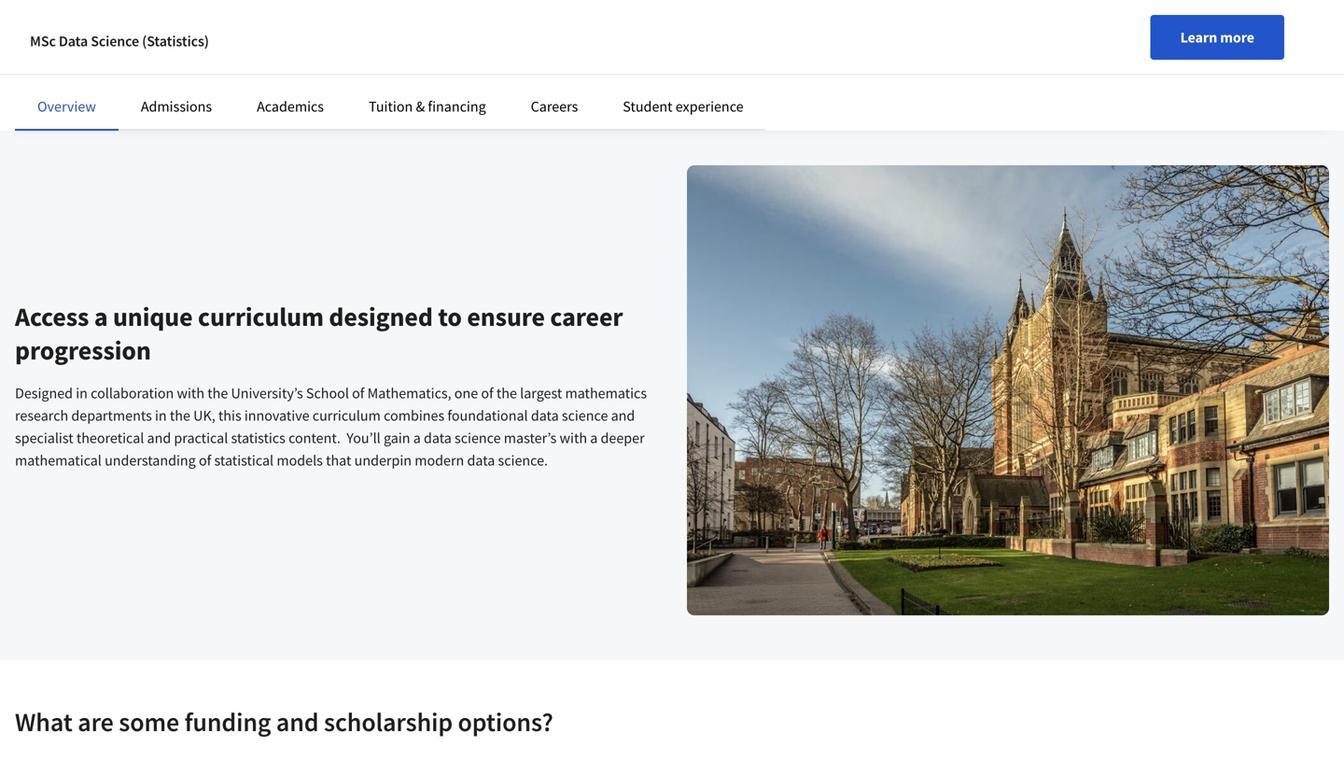 Task type: vqa. For each thing, say whether or not it's contained in the screenshot.
bottommost and
yes



Task type: describe. For each thing, give the bounding box(es) containing it.
gain
[[384, 429, 411, 447]]

research
[[15, 406, 68, 425]]

2 horizontal spatial of
[[481, 384, 494, 403]]

tuition & financing link
[[369, 97, 486, 116]]

1 horizontal spatial a
[[413, 429, 421, 447]]

university's
[[231, 384, 303, 403]]

0 vertical spatial with
[[177, 384, 205, 403]]

financing
[[428, 97, 486, 116]]

access a unique curriculum designed to ensure career progression
[[15, 300, 623, 367]]

2 horizontal spatial the
[[497, 384, 517, 403]]

careers link
[[531, 97, 578, 116]]

foundational
[[448, 406, 528, 425]]

0 vertical spatial science
[[562, 406, 608, 425]]

0 vertical spatial in
[[76, 384, 88, 403]]

are
[[78, 706, 114, 738]]

experience
[[676, 97, 744, 116]]

progression
[[15, 334, 151, 367]]

statistics
[[231, 429, 286, 447]]

deeper
[[601, 429, 645, 447]]

ensure
[[467, 300, 545, 333]]

student experience link
[[623, 97, 744, 116]]

science
[[91, 32, 139, 50]]

tuition
[[369, 97, 413, 116]]

options?
[[458, 706, 554, 738]]

1 vertical spatial data
[[424, 429, 452, 447]]

0 horizontal spatial of
[[199, 451, 211, 470]]

learn
[[1181, 28, 1218, 47]]

unique
[[113, 300, 193, 333]]

1 horizontal spatial with
[[560, 429, 588, 447]]

academics link
[[257, 97, 324, 116]]

models
[[277, 451, 323, 470]]

student experience
[[623, 97, 744, 116]]

curriculum inside designed in collaboration with the university's school of mathematics, one of the largest mathematics research departments in the uk, this innovative curriculum combines foundational data science and specialist theoretical and practical statistics content.   you'll gain a data science master's with a deeper mathematical understanding of statistical models that underpin modern data science.
[[313, 406, 381, 425]]

0 vertical spatial and
[[611, 406, 635, 425]]

you'll
[[347, 429, 381, 447]]

1 horizontal spatial and
[[276, 706, 319, 738]]

that
[[326, 451, 352, 470]]

learn more button
[[1151, 15, 1285, 60]]

designed in collaboration with the university's school of mathematics, one of the largest mathematics research departments in the uk, this innovative curriculum combines foundational data science and specialist theoretical and practical statistics content.   you'll gain a data science master's with a deeper mathematical understanding of statistical models that underpin modern data science.
[[15, 384, 647, 470]]

data
[[59, 32, 88, 50]]

practical
[[174, 429, 228, 447]]

theoretical
[[76, 429, 144, 447]]

msc data science (statistics)
[[30, 32, 209, 50]]

underpin
[[355, 451, 412, 470]]

admissions
[[141, 97, 212, 116]]

school
[[306, 384, 349, 403]]

understanding
[[105, 451, 196, 470]]

master's
[[504, 429, 557, 447]]

&
[[416, 97, 425, 116]]

mathematics
[[566, 384, 647, 403]]



Task type: locate. For each thing, give the bounding box(es) containing it.
one
[[455, 384, 478, 403]]

0 horizontal spatial with
[[177, 384, 205, 403]]

uk,
[[193, 406, 215, 425]]

science down foundational
[[455, 429, 501, 447]]

this
[[218, 406, 242, 425]]

designed
[[15, 384, 73, 403]]

0 horizontal spatial the
[[170, 406, 190, 425]]

combines
[[384, 406, 445, 425]]

innovative
[[245, 406, 310, 425]]

overview
[[37, 97, 96, 116]]

data
[[531, 406, 559, 425], [424, 429, 452, 447], [467, 451, 495, 470]]

the up the this
[[208, 384, 228, 403]]

mathematical
[[15, 451, 102, 470]]

0 vertical spatial curriculum
[[198, 300, 324, 333]]

statistical
[[214, 451, 274, 470]]

of down practical
[[199, 451, 211, 470]]

science
[[562, 406, 608, 425], [455, 429, 501, 447]]

science.
[[498, 451, 548, 470]]

2 horizontal spatial data
[[531, 406, 559, 425]]

student
[[623, 97, 673, 116]]

what are some funding and scholarship options?
[[15, 706, 554, 738]]

2 horizontal spatial a
[[591, 429, 598, 447]]

mathematics,
[[368, 384, 452, 403]]

0 horizontal spatial science
[[455, 429, 501, 447]]

and right funding
[[276, 706, 319, 738]]

0 horizontal spatial data
[[424, 429, 452, 447]]

with up uk,
[[177, 384, 205, 403]]

of right one
[[481, 384, 494, 403]]

2 horizontal spatial and
[[611, 406, 635, 425]]

msc
[[30, 32, 56, 50]]

overview link
[[37, 97, 96, 116]]

some
[[119, 706, 179, 738]]

1 vertical spatial in
[[155, 406, 167, 425]]

data down largest on the bottom of the page
[[531, 406, 559, 425]]

learn more
[[1181, 28, 1255, 47]]

the
[[208, 384, 228, 403], [497, 384, 517, 403], [170, 406, 190, 425]]

access
[[15, 300, 89, 333]]

2 vertical spatial and
[[276, 706, 319, 738]]

departments
[[71, 406, 152, 425]]

tuition & financing
[[369, 97, 486, 116]]

collaboration
[[91, 384, 174, 403]]

1 vertical spatial with
[[560, 429, 588, 447]]

in
[[76, 384, 88, 403], [155, 406, 167, 425]]

and up deeper
[[611, 406, 635, 425]]

funding
[[185, 706, 271, 738]]

of right the school
[[352, 384, 365, 403]]

a up progression
[[94, 300, 108, 333]]

1 vertical spatial and
[[147, 429, 171, 447]]

0 vertical spatial data
[[531, 406, 559, 425]]

1 vertical spatial science
[[455, 429, 501, 447]]

embedded module image image
[[752, 0, 1228, 76]]

to
[[438, 300, 462, 333]]

specialist
[[15, 429, 73, 447]]

in up departments
[[76, 384, 88, 403]]

designed
[[329, 300, 433, 333]]

2 vertical spatial data
[[467, 451, 495, 470]]

curriculum inside access a unique curriculum designed to ensure career progression
[[198, 300, 324, 333]]

and up understanding
[[147, 429, 171, 447]]

a left deeper
[[591, 429, 598, 447]]

a right gain
[[413, 429, 421, 447]]

with
[[177, 384, 205, 403], [560, 429, 588, 447]]

1 vertical spatial curriculum
[[313, 406, 381, 425]]

career
[[551, 300, 623, 333]]

curriculum up you'll
[[313, 406, 381, 425]]

a inside access a unique curriculum designed to ensure career progression
[[94, 300, 108, 333]]

0 horizontal spatial and
[[147, 429, 171, 447]]

1 horizontal spatial the
[[208, 384, 228, 403]]

data right modern
[[467, 451, 495, 470]]

the left uk,
[[170, 406, 190, 425]]

the up foundational
[[497, 384, 517, 403]]

curriculum
[[198, 300, 324, 333], [313, 406, 381, 425]]

modern
[[415, 451, 464, 470]]

1 horizontal spatial of
[[352, 384, 365, 403]]

admissions link
[[141, 97, 212, 116]]

1 horizontal spatial in
[[155, 406, 167, 425]]

science down mathematics
[[562, 406, 608, 425]]

academics
[[257, 97, 324, 116]]

curriculum up university's
[[198, 300, 324, 333]]

a
[[94, 300, 108, 333], [413, 429, 421, 447], [591, 429, 598, 447]]

largest
[[520, 384, 563, 403]]

with right master's
[[560, 429, 588, 447]]

more
[[1221, 28, 1255, 47]]

what
[[15, 706, 73, 738]]

careers
[[531, 97, 578, 116]]

data up modern
[[424, 429, 452, 447]]

0 horizontal spatial a
[[94, 300, 108, 333]]

1 horizontal spatial science
[[562, 406, 608, 425]]

1 horizontal spatial data
[[467, 451, 495, 470]]

(statistics)
[[142, 32, 209, 50]]

and
[[611, 406, 635, 425], [147, 429, 171, 447], [276, 706, 319, 738]]

scholarship
[[324, 706, 453, 738]]

in down collaboration
[[155, 406, 167, 425]]

0 horizontal spatial in
[[76, 384, 88, 403]]

of
[[352, 384, 365, 403], [481, 384, 494, 403], [199, 451, 211, 470]]



